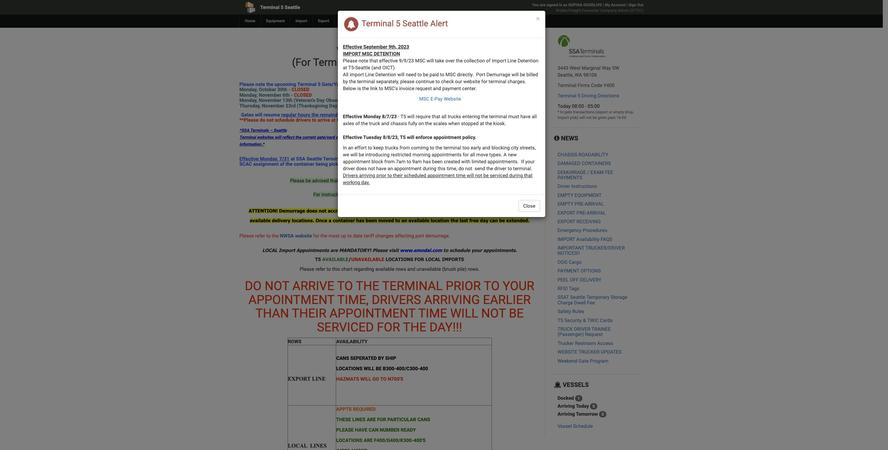 Task type: vqa. For each thing, say whether or not it's contained in the screenshot.
'of' to the right
no



Task type: locate. For each thing, give the bounding box(es) containing it.
rfid tag link link
[[353, 161, 384, 167]]

advised
[[312, 178, 329, 184]]

1 horizontal spatial demurrage
[[486, 72, 510, 77]]

please down "affect"
[[383, 192, 397, 197]]

2 | from the left
[[627, 3, 628, 7]]

1 map from the left
[[356, 56, 377, 68]]

these
[[336, 417, 351, 423]]

gate right truck
[[384, 117, 393, 123]]

5 for terminal 5 seattle
[[281, 5, 283, 10]]

goodlive
[[583, 3, 602, 7]]

driver
[[343, 166, 355, 171], [494, 166, 506, 171]]

that down the terminal.
[[524, 173, 533, 178]]

/ down the 'mandatory!'
[[348, 257, 351, 262]]

do up keep
[[371, 135, 375, 140]]

- inside - t5 will require that all trucks entering the terminal must have all axles of the truck and chassis fully on the scales when stopped at the kiosk.
[[398, 114, 399, 119]]

1 vertical spatial will
[[364, 366, 375, 372]]

1 vertical spatial moved
[[378, 218, 394, 224]]

chassis roadability damaged containers demurrage / exam fee payments driver instructions empty equipment empty pre-arrival export pre-arrival export receiving emergency procedures import availability faqs important trucker/driver notices!! oog cargo payment options peel off delivery rfid tags ssat seattle temporary storage charge dwell fee safety rules t5 security & twic cards truck driver trainee (passenger) request trucker restroom access website trucker updates weekend gate program
[[558, 152, 627, 364]]

trucker/driver
[[585, 245, 625, 251]]

hours
[[298, 112, 310, 118]]

paid
[[430, 72, 439, 77]]

not up arriving
[[368, 166, 375, 171]]

0 vertical spatial trucks
[[448, 114, 461, 119]]

seattle right ssa
[[307, 156, 322, 161]]

for down www.emodal.com at the left bottom of page
[[415, 257, 424, 262]]

0 horizontal spatial msc
[[362, 51, 373, 57]]

all inside in an effort to keep trucks from comimg to the terminal too early and blocking city streets, we will be introducing restricted morning appointments for all move types. a new appointment block from 7am to 9am has been created with limited appointments.  if your driver does not have an appointment during this time, do not  send the driver to terminal. drivers arriving prior to their scheduled appointment time will not be serviced during that working day.
[[470, 152, 475, 157]]

seattle inside *ssa terminals – seattle terminal websites will reflect the current gate/yard schedules. please do not rely on information from outside parties as they may not reflect the most up to date information.*
[[273, 128, 287, 133]]

import down emergency
[[558, 236, 575, 242]]

2 horizontal spatial rfid
[[558, 286, 568, 291]]

from inside *ssa terminals – seattle terminal websites will reflect the current gate/yard schedules. please do not rely on information from outside parties as they may not reflect the most up to date information.*
[[420, 135, 429, 140]]

to inside *ssa terminals – seattle terminal websites will reflect the current gate/yard schedules. please do not rely on information from outside parties as they may not reflect the most up to date information.*
[[526, 135, 530, 140]]

cans up 400's
[[417, 417, 430, 423]]

line up charges.
[[507, 58, 516, 63]]

their left license
[[398, 156, 408, 161]]

0 horizontal spatial your
[[471, 248, 482, 253]]

/ inside chassis roadability damaged containers demurrage / exam fee payments driver instructions empty equipment empty pre-arrival export pre-arrival export receiving emergency procedures import availability faqs important trucker/driver notices!! oog cargo payment options peel off delivery rfid tags ssat seattle temporary storage charge dwell fee safety rules t5 security & twic cards truck driver trainee (passenger) request trucker restroom access website trucker updates weekend gate program
[[587, 169, 589, 175]]

terminal
[[357, 79, 375, 84], [489, 79, 506, 84], [489, 114, 507, 119], [443, 145, 461, 151]]

time
[[418, 306, 447, 321]]

3,
[[374, 178, 378, 184]]

regarding
[[354, 266, 374, 272]]

2 horizontal spatial are
[[540, 3, 545, 7]]

of right assignment
[[280, 161, 284, 167]]

import inside "link"
[[296, 19, 307, 23]]

demurrage / exam fee payments link
[[558, 169, 613, 180]]

need
[[406, 72, 416, 77]]

are inside you are signed in as sophia goodlive | my account | sign out broker/freight forwarder company admin (57721)
[[540, 3, 545, 7]]

0 horizontal spatial not
[[265, 279, 289, 294]]

0 vertical spatial for
[[415, 257, 424, 262]]

t5 inside - t5 will require that all trucks entering the terminal must have all axles of the truck and chassis fully on the scales when stopped at the kiosk.
[[400, 114, 406, 119]]

appointments.
[[483, 248, 517, 253]]

be up charges.
[[520, 72, 525, 77]]

2 horizontal spatial to
[[484, 279, 500, 294]]

locations. up last
[[446, 208, 468, 214]]

1 horizontal spatial are
[[382, 208, 390, 214]]

1 empty from the top
[[558, 192, 573, 198]]

that right advised
[[330, 178, 339, 184]]

the
[[356, 279, 379, 294], [403, 320, 426, 335]]

most up city
[[510, 135, 519, 140]]

1 horizontal spatial note
[[359, 58, 368, 63]]

msc up check
[[446, 72, 456, 77]]

2 vertical spatial from
[[384, 159, 395, 164]]

1 horizontal spatial chart
[[495, 208, 507, 214]]

0 horizontal spatial driver
[[343, 166, 355, 171]]

1 horizontal spatial from
[[400, 145, 410, 151]]

not up once
[[319, 208, 326, 214]]

effective for effective september 9th, 2023 import msc detention please note that effective 9/9/23 msc will take over the collection of import line detention at t5-seattle (and oict) all import line detention will need to be paid to msc directly.  port demurrage will be billed by the terminal separately, please continue to check our website for terminal charges. below is the link to msc's invoice request and payment center.
[[343, 44, 362, 50]]

1 vertical spatial does
[[306, 208, 317, 214]]

as inside you are signed in as sophia goodlive | my account | sign out broker/freight forwarder company admin (57721)
[[563, 3, 567, 7]]

1 vertical spatial 0
[[602, 412, 604, 417]]

up up the 'mandatory!'
[[341, 233, 346, 239]]

trucks up when
[[448, 114, 461, 119]]

a left fee at the top
[[432, 178, 434, 184]]

5 for terminal 5 driving directions
[[578, 93, 580, 99]]

today inside today                                                                                                                                                                                                                                                                                                                                                                                                                                                                                                                                                                                                                                                                                                           08:00 - 05:00 * in-gate transactions (export or empty drop, import pick) will not be given past 16:00
[[558, 103, 571, 109]]

2 horizontal spatial an
[[401, 218, 407, 224]]

will for 400/c300-
[[364, 366, 375, 372]]

november up resume
[[262, 103, 284, 108]]

do up time
[[458, 166, 464, 171]]

container for that
[[389, 185, 409, 191]]

to inside at ssa seattle terminals all trucks must have their license plate and rfid tag properly paired in emodal to the scac assignment of the container being picked up.
[[524, 156, 528, 161]]

required
[[353, 407, 376, 412]]

notices!!
[[558, 251, 580, 256]]

and up the pay
[[433, 86, 441, 91]]

at inside - t5 will require that all trucks entering the terminal must have all axles of the truck and chassis fully on the scales when stopped at the kiosk.
[[480, 121, 484, 126]]

1 vertical spatial note
[[255, 82, 265, 87]]

axles
[[343, 121, 354, 126]]

9th,
[[389, 44, 397, 50]]

move
[[476, 152, 488, 157]]

trucks down 8/8/23,
[[385, 145, 398, 151]]

during
[[423, 166, 436, 171], [509, 173, 523, 178]]

locations up 'hazmats'
[[336, 366, 362, 372]]

please inside *ssa terminals – seattle terminal websites will reflect the current gate/yard schedules. please do not rely on information from outside parties as they may not reflect the most up to date information.*
[[357, 135, 370, 140]]

2 vertical spatial locations
[[336, 438, 362, 443]]

the up the appointments
[[435, 145, 442, 151]]

new
[[508, 152, 517, 157]]

container left the being
[[294, 161, 314, 167]]

on inside the weekend gate guidelines please be advised that beginning june 3, 2023 t5 will be open for a fee this will not affect container free time. for instructions on participation please refer to the weekend gate link .
[[348, 192, 354, 197]]

1 vertical spatial empty
[[558, 201, 573, 207]]

link down time
[[456, 192, 465, 197]]

2 driver from the left
[[494, 166, 506, 171]]

1 horizontal spatial lines
[[352, 417, 366, 423]]

trucks inside in an effort to keep trucks from comimg to the terminal too early and blocking city streets, we will be introducing restricted morning appointments for all move types. a new appointment block from 7am to 9am has been created with limited appointments.  if your driver does not have an appointment during this time, do not  send the driver to terminal. drivers arriving prior to their scheduled appointment time will not be serviced during that working day.
[[385, 145, 398, 151]]

not inside the weekend gate guidelines please be advised that beginning june 3, 2023 t5 will be open for a fee this will not affect container free time. for instructions on participation please refer to the weekend gate link .
[[367, 185, 374, 191]]

0 vertical spatial 0
[[593, 404, 595, 409]]

ssa
[[296, 156, 305, 161]]

1 vertical spatial the
[[403, 320, 426, 335]]

1 vertical spatial prior
[[376, 173, 386, 178]]

not inside attention! demurrage does not accrue until containers are moved into deliverable locations. please see chart below for available delivery locations. once a container has been moved to an available location the last free day can be extended.
[[319, 208, 326, 214]]

1 vertical spatial 2023
[[379, 178, 390, 184]]

effective inside effective september 9th, 2023 import msc detention please note that effective 9/9/23 msc will take over the collection of import line detention at t5-seattle (and oict) all import line detention will need to be paid to msc directly.  port demurrage will be billed by the terminal separately, please continue to check our website for terminal charges. below is the link to msc's invoice request and payment center.
[[343, 44, 362, 50]]

oict)
[[382, 65, 395, 70]]

has down morning on the top
[[423, 159, 431, 164]]

sw
[[612, 65, 619, 71]]

1 vertical spatial arriving
[[558, 411, 575, 417]]

3443
[[558, 65, 568, 71]]

0 vertical spatial container
[[294, 161, 314, 167]]

have inside in an effort to keep trucks from comimg to the terminal too early and blocking city streets, we will be introducing restricted morning appointments for all move types. a new appointment block from 7am to 9am has been created with limited appointments.  if your driver does not have an appointment during this time, do not  send the driver to terminal. drivers arriving prior to their scheduled appointment time will not be serviced during that working day.
[[376, 166, 386, 171]]

have inside - t5 will require that all trucks entering the terminal must have all axles of the truck and chassis fully on the scales when stopped at the kiosk.
[[520, 114, 531, 119]]

arrival down equipment
[[585, 201, 604, 207]]

does inside in an effort to keep trucks from comimg to the terminal too early and blocking city streets, we will be introducing restricted morning appointments for all move types. a new appointment block from 7am to 9am has been created with limited appointments.  if your driver does not have an appointment during this time, do not  send the driver to terminal. drivers arriving prior to their scheduled appointment time will not be serviced during that working day.
[[356, 166, 367, 171]]

to for n700's
[[380, 376, 387, 382]]

pick)
[[570, 116, 578, 120]]

- inside today                                                                                                                                                                                                                                                                                                                                                                                                                                                                                                                                                                                                                                                                                                           08:00 - 05:00 * in-gate transactions (export or empty drop, import pick) will not be given past 16:00
[[585, 103, 586, 109]]

terminal inside please note the upcoming terminal 5 gate/yard schedule. monday, october 30th - closed monday, november 6th - closed monday, november 13th (veteran's day observed) - thursday, november 23rd (thanksgiving day) -
[[297, 82, 317, 87]]

0 vertical spatial will
[[450, 306, 478, 321]]

1 vertical spatial terminals
[[323, 156, 345, 161]]

detention up "billed" on the top right
[[518, 58, 538, 63]]

demurrage
[[558, 169, 586, 175]]

for down drivers
[[377, 320, 400, 335]]

closed up (veteran's
[[292, 87, 309, 92]]

this down 'available'
[[332, 266, 340, 272]]

3443 west marginal way sw seattle, wa 98106
[[558, 65, 619, 78]]

1 vertical spatial lines
[[310, 443, 327, 449]]

1 horizontal spatial 0
[[602, 412, 604, 417]]

by
[[343, 79, 348, 84]]

truck driver trainee (passenger) request link
[[558, 326, 611, 337]]

for inside the weekend gate guidelines please be advised that beginning june 3, 2023 t5 will be open for a fee this will not affect container free time. for instructions on participation please refer to the weekend gate link .
[[424, 178, 431, 184]]

1 horizontal spatial available
[[375, 266, 394, 272]]

schedule
[[275, 117, 294, 123], [450, 248, 470, 253]]

on
[[418, 121, 424, 126], [392, 135, 396, 140], [348, 192, 354, 197]]

today up in-
[[558, 103, 571, 109]]

container inside at ssa seattle terminals all trucks must have their license plate and rfid tag properly paired in emodal to the scac assignment of the container being picked up.
[[294, 161, 314, 167]]

below
[[343, 86, 356, 91]]

| left sign on the top
[[627, 3, 628, 7]]

1 vertical spatial gate
[[384, 117, 393, 123]]

the up blocking
[[503, 135, 509, 140]]

1
[[578, 396, 580, 401]]

here,
[[403, 56, 425, 68]]

0
[[593, 404, 595, 409], [602, 412, 604, 417]]

0 vertical spatial terminals
[[250, 128, 269, 133]]

0 horizontal spatial date
[[353, 233, 362, 239]]

up up streets, at right
[[520, 135, 525, 140]]

remainder
[[320, 112, 342, 118]]

that inside - t5 will require that all trucks entering the terminal must have all axles of the truck and chassis fully on the scales when stopped at the kiosk.
[[432, 114, 440, 119]]

program
[[590, 358, 608, 364]]

container inside the weekend gate guidelines please be advised that beginning june 3, 2023 t5 will be open for a fee this will not affect container free time. for instructions on participation please refer to the weekend gate link .
[[389, 185, 409, 191]]

please refer to the nwsa website for the most up to date tariff changes affecting port demurrage.
[[239, 233, 450, 239]]

seattle left alert
[[402, 19, 428, 29]]

msc's
[[384, 86, 398, 91]]

1 vertical spatial are
[[382, 208, 390, 214]]

websites
[[257, 135, 274, 140]]

1 vertical spatial free
[[469, 218, 479, 224]]

import up t5-
[[343, 51, 361, 57]]

import inside today                                                                                                                                                                                                                                                                                                                                                                                                                                                                                                                                                                                                                                                                                                           08:00 - 05:00 * in-gate transactions (export or empty drop, import pick) will not be given past 16:00
[[558, 116, 569, 120]]

arrival up receiving
[[587, 210, 606, 216]]

the down (thanksgiving
[[312, 112, 319, 118]]

emergency
[[558, 228, 582, 233]]

2 vertical spatial import
[[279, 248, 295, 253]]

do inside gates will resume regular hours the remainder of those weeks unless otherwise noted. **please do not schedule drivers to arrive at the terminals prior to gate opening at 8:00 am!**
[[260, 117, 265, 123]]

stopped
[[461, 121, 479, 126]]

will inside today                                                                                                                                                                                                                                                                                                                                                                                                                                                                                                                                                                                                                                                                                                           08:00 - 05:00 * in-gate transactions (export or empty drop, import pick) will not be given past 16:00
[[579, 116, 585, 120]]

from up restricted
[[400, 145, 410, 151]]

as
[[563, 3, 567, 7], [459, 135, 464, 140]]

import inside local import appointments are mandatory! please visit www.emodal.com to schedule your appointments. t5 available / unavailable locations for local imports
[[279, 248, 295, 253]]

day
[[480, 218, 488, 224]]

0 horizontal spatial today
[[558, 103, 571, 109]]

and up 'move'
[[482, 145, 490, 151]]

1 horizontal spatial line
[[507, 58, 516, 63]]

1 horizontal spatial to
[[380, 376, 387, 382]]

at ssa seattle terminals all trucks must have their license plate and rfid tag properly paired in emodal to the scac assignment of the container being picked up.
[[239, 156, 536, 167]]

demurrage down )
[[486, 72, 510, 77]]

at left ssa
[[291, 156, 295, 161]]

the left last
[[451, 218, 458, 224]]

that inside in an effort to keep trucks from comimg to the terminal too early and blocking city streets, we will be introducing restricted morning appointments for all move types. a new appointment block from 7am to 9am has been created with limited appointments.  if your driver does not have an appointment during this time, do not  send the driver to terminal. drivers arriving prior to their scheduled appointment time will not be serviced during that working day.
[[524, 173, 533, 178]]

1 horizontal spatial driver
[[494, 166, 506, 171]]

all
[[346, 156, 355, 161]]

types.
[[489, 152, 502, 157]]

will inside gates will resume regular hours the remainder of those weeks unless otherwise noted. **please do not schedule drivers to arrive at the terminals prior to gate opening at 8:00 am!**
[[255, 112, 262, 118]]

attention!
[[249, 208, 278, 214]]

weekend gate program link
[[558, 358, 608, 364]]

and inside at ssa seattle terminals all trucks must have their license plate and rfid tag properly paired in emodal to the scac assignment of the container being picked up.
[[438, 156, 446, 161]]

0 vertical spatial weekend
[[423, 192, 443, 197]]

0 vertical spatial website
[[463, 79, 480, 84]]

the down regarding
[[356, 279, 379, 294]]

prior inside in an effort to keep trucks from comimg to the terminal too early and blocking city streets, we will be introducing restricted morning appointments for all move types. a new appointment block from 7am to 9am has been created with limited appointments.  if your driver does not have an appointment during this time, do not  send the driver to terminal. drivers arriving prior to their scheduled appointment time will not be serviced during that working day.
[[376, 173, 386, 178]]

note down welcome in the left of the page
[[359, 58, 368, 63]]

limited
[[472, 159, 486, 164]]

available down attention!
[[250, 218, 271, 224]]

locations for will
[[336, 366, 362, 372]]

schedule inside local import appointments are mandatory! please visit www.emodal.com to schedule your appointments. t5 available / unavailable locations for local imports
[[450, 248, 470, 253]]

t5 down gate
[[391, 178, 396, 184]]

0 horizontal spatial do
[[260, 117, 265, 123]]

1 horizontal spatial map
[[466, 56, 486, 68]]

1 horizontal spatial local
[[426, 257, 441, 262]]

export left line
[[288, 376, 311, 382]]

0 horizontal spatial does
[[306, 208, 317, 214]]

container for containers
[[333, 218, 355, 224]]

appts required
[[336, 407, 376, 412]]

request
[[585, 332, 603, 337]]

b300-
[[383, 366, 396, 372]]

to down 'available'
[[337, 279, 353, 294]]

of inside effective september 9th, 2023 import msc detention please note that effective 9/9/23 msc will take over the collection of import line detention at t5-seattle (and oict) all import line detention will need to be paid to msc directly.  port demurrage will be billed by the terminal separately, please continue to check our website for terminal charges. below is the link to msc's invoice request and payment center.
[[486, 58, 491, 63]]

on down require
[[418, 121, 424, 126]]

is
[[357, 86, 361, 91]]

terminals inside *ssa terminals – seattle terminal websites will reflect the current gate/yard schedules. please do not rely on information from outside parties as they may not reflect the most up to date information.*
[[250, 128, 269, 133]]

do inside *ssa terminals – seattle terminal websites will reflect the current gate/yard schedules. please do not rely on information from outside parties as they may not reflect the most up to date information.*
[[371, 135, 375, 140]]

way
[[602, 65, 611, 71]]

import inside effective september 9th, 2023 import msc detention please note that effective 9/9/23 msc will take over the collection of import line detention at t5-seattle (and oict) all import line detention will need to be paid to msc directly.  port demurrage will be billed by the terminal separately, please continue to check our website for terminal charges. below is the link to msc's invoice request and payment center.
[[350, 72, 364, 77]]

× button
[[536, 15, 540, 23]]

local down delivery
[[262, 248, 277, 253]]

1 | from the left
[[603, 3, 604, 7]]

2 reflect from the left
[[490, 135, 502, 140]]

terminal up the appointments
[[443, 145, 461, 151]]

2 vertical spatial container
[[333, 218, 355, 224]]

0 vertical spatial detention
[[518, 58, 538, 63]]

ship image
[[554, 382, 561, 388]]

empty down driver
[[558, 192, 573, 198]]

×
[[536, 15, 540, 23]]

- up chassis
[[398, 114, 399, 119]]

not
[[265, 279, 289, 294], [481, 306, 506, 321]]

import link
[[290, 15, 312, 28]]

be left given at the top of page
[[593, 116, 597, 120]]

1 horizontal spatial does
[[356, 166, 367, 171]]

1 horizontal spatial gate
[[564, 110, 572, 114]]

please left 'october'
[[239, 82, 254, 87]]

your inside local import appointments are mandatory! please visit www.emodal.com to schedule your appointments. t5 available / unavailable locations for local imports
[[471, 248, 482, 253]]

appointments
[[432, 152, 462, 157]]

2 vertical spatial will
[[360, 376, 371, 382]]

website
[[444, 96, 461, 102]]

/ left exam
[[587, 169, 589, 175]]

2 horizontal spatial container
[[389, 185, 409, 191]]

will for n700's
[[360, 376, 371, 382]]

seperated
[[350, 356, 377, 361]]

important
[[558, 245, 584, 251]]

1 vertical spatial this
[[332, 266, 340, 272]]

terminals inside at ssa seattle terminals all trucks must have their license plate and rfid tag properly paired in emodal to the scac assignment of the container being picked up.
[[323, 156, 345, 161]]

2 map from the left
[[466, 56, 486, 68]]

1 vertical spatial been
[[366, 218, 377, 224]]

please have can number ready
[[336, 428, 416, 433]]

equipment
[[575, 192, 602, 198]]

1 horizontal spatial schedule
[[450, 248, 470, 253]]

refer inside the weekend gate guidelines please be advised that beginning june 3, 2023 t5 will be open for a fee this will not affect container free time. for instructions on participation please refer to the weekend gate link .
[[399, 192, 409, 197]]

1 horizontal spatial trucks
[[448, 114, 461, 119]]

drop,
[[625, 110, 634, 114]]

in
[[343, 145, 347, 151]]

their down 7am
[[393, 173, 403, 178]]

billed
[[526, 72, 538, 77]]

1 horizontal spatial be
[[509, 306, 524, 321]]

have inside at ssa seattle terminals all trucks must have their license plate and rfid tag properly paired in emodal to the scac assignment of the container being picked up.
[[386, 156, 397, 161]]

0 vertical spatial chart
[[495, 208, 507, 214]]

*ssa terminals – seattle terminal websites will reflect the current gate/yard schedules. please do not rely on information from outside parties as they may not reflect the most up to date information.*
[[239, 128, 539, 147]]

0 horizontal spatial refer
[[255, 233, 265, 239]]

0 vertical spatial gate
[[444, 192, 455, 197]]

0 vertical spatial local
[[262, 248, 277, 253]]

the down once
[[320, 233, 327, 239]]

rfid tag link
[[353, 161, 384, 167]]

0 vertical spatial /
[[587, 169, 589, 175]]

to inside the weekend gate guidelines please be advised that beginning june 3, 2023 t5 will be open for a fee this will not affect container free time. for instructions on participation please refer to the weekend gate link .
[[410, 192, 414, 197]]

1 vertical spatial do
[[371, 135, 375, 140]]

free left day
[[469, 218, 479, 224]]

that up the scales
[[432, 114, 440, 119]]

1 horizontal spatial your
[[525, 159, 535, 164]]

0 horizontal spatial local
[[262, 248, 277, 253]]

rfid tags link
[[558, 286, 579, 291]]

t5 up chassis
[[400, 114, 406, 119]]

available down into
[[409, 218, 429, 224]]

does
[[356, 166, 367, 171], [306, 208, 317, 214]]

refer for please refer to the nwsa website for the most up to date tariff changes affecting port demurrage.
[[255, 233, 265, 239]]

demurrage inside attention! demurrage does not accrue until containers are moved into deliverable locations. please see chart below for available delivery locations. once a container has been moved to an available location the last free day can be extended.
[[279, 208, 305, 214]]

0 vertical spatial arriving
[[558, 403, 575, 409]]

5 up equipment
[[281, 5, 283, 10]]

- right the 6th
[[291, 92, 293, 98]]

be up continue at the top left of page
[[423, 72, 428, 77]]

0 horizontal spatial up
[[341, 233, 346, 239]]

1 vertical spatial has
[[356, 218, 364, 224]]

has inside attention! demurrage does not accrue until containers are moved into deliverable locations. please see chart below for available delivery locations. once a container has been moved to an available location the last free day can be extended.
[[356, 218, 364, 224]]

at left t5-
[[343, 65, 347, 70]]

terminal 5 seattle image
[[558, 35, 606, 58]]

moved left into
[[391, 208, 407, 214]]

as inside *ssa terminals – seattle terminal websites will reflect the current gate/yard schedules. please do not rely on information from outside parties as they may not reflect the most up to date information.*
[[459, 135, 464, 140]]

0 horizontal spatial as
[[459, 135, 464, 140]]

please inside please note the upcoming terminal 5 gate/yard schedule. monday, october 30th - closed monday, november 6th - closed monday, november 13th (veteran's day observed) - thursday, november 23rd (thanksgiving day) -
[[239, 82, 254, 87]]

locations down please
[[336, 438, 362, 443]]

are inside attention! demurrage does not accrue until containers are moved into deliverable locations. please see chart below for available delivery locations. once a container has been moved to an available location the last free day can be extended.
[[382, 208, 390, 214]]

2 vertical spatial do
[[458, 166, 464, 171]]

0 horizontal spatial import
[[343, 51, 361, 57]]

www.emodal.com link
[[400, 248, 442, 253]]

(and
[[371, 65, 381, 70]]

effective up axles
[[343, 114, 362, 119]]

seattle inside at ssa seattle terminals all trucks must have their license plate and rfid tag properly paired in emodal to the scac assignment of the container being picked up.
[[307, 156, 322, 161]]

closed
[[292, 87, 309, 92], [294, 92, 312, 98]]

home
[[245, 19, 255, 23]]

effective
[[343, 44, 362, 50], [343, 114, 362, 119], [343, 135, 362, 140], [239, 156, 259, 161]]

website up the center.
[[463, 79, 480, 84]]

1 vertical spatial in
[[501, 156, 505, 161]]

are inside local import appointments are mandatory! please visit www.emodal.com to schedule your appointments. t5 available / unavailable locations for local imports
[[330, 248, 338, 253]]

of inside gates will resume regular hours the remainder of those weeks unless otherwise noted. **please do not schedule drivers to arrive at the terminals prior to gate opening at 8:00 am!**
[[343, 112, 348, 118]]

are up can
[[367, 417, 376, 423]]

out
[[637, 3, 643, 7]]

terminal inside - t5 will require that all trucks entering the terminal must have all axles of the truck and chassis fully on the scales when stopped at the kiosk.
[[489, 114, 507, 119]]

you
[[532, 3, 539, 7]]

please inside effective september 9th, 2023 import msc detention please note that effective 9/9/23 msc will take over the collection of import line detention at t5-seattle (and oict) all import line detention will need to be paid to msc directly.  port demurrage will be billed by the terminal separately, please continue to check our website for terminal charges. below is the link to msc's invoice request and payment center.
[[400, 79, 414, 84]]

please left visit
[[373, 248, 388, 253]]

refer
[[399, 192, 409, 197], [255, 233, 265, 239], [315, 266, 325, 272]]

not inside today                                                                                                                                                                                                                                                                                                                                                                                                                                                                                                                                                                                                                                                                                                           08:00 - 05:00 * in-gate transactions (export or empty drop, import pick) will not be given past 16:00
[[586, 116, 592, 120]]

1 horizontal spatial terminals
[[323, 156, 345, 161]]

today
[[558, 103, 571, 109], [576, 403, 589, 409]]

do inside in an effort to keep trucks from comimg to the terminal too early and blocking city streets, we will be introducing restricted morning appointments for all move types. a new appointment block from 7am to 9am has been created with limited appointments.  if your driver does not have an appointment during this time, do not  send the driver to terminal. drivers arriving prior to their scheduled appointment time will not be serviced during that working day.
[[458, 166, 464, 171]]

on right rely
[[392, 135, 396, 140]]

0 horizontal spatial gate
[[444, 192, 455, 197]]

that up (and
[[369, 58, 378, 63]]

refer down 'available'
[[315, 266, 325, 272]]

0 vertical spatial has
[[423, 159, 431, 164]]

0 vertical spatial from
[[420, 135, 429, 140]]

0 vertical spatial date
[[531, 135, 539, 140]]

0 vertical spatial this
[[438, 166, 446, 171]]

msc right 9/9/23 at the top of the page
[[415, 58, 425, 63]]

0 horizontal spatial to
[[337, 279, 353, 294]]

and inside - t5 will require that all trucks entering the terminal must have all axles of the truck and chassis fully on the scales when stopped at the kiosk.
[[381, 121, 389, 126]]

0 vertical spatial be
[[509, 306, 524, 321]]

for inside effective september 9th, 2023 import msc detention please note that effective 9/9/23 msc will take over the collection of import line detention at t5-seattle (and oict) all import line detention will need to be paid to msc directly.  port demurrage will be billed by the terminal separately, please continue to check our website for terminal charges. below is the link to msc's invoice request and payment center.
[[481, 79, 487, 84]]

2 arriving from the top
[[558, 411, 575, 417]]

import left export link
[[296, 19, 307, 23]]

rfid inside chassis roadability damaged containers demurrage / exam fee payments driver instructions empty equipment empty pre-arrival export pre-arrival export receiving emergency procedures import availability faqs important trucker/driver notices!! oog cargo payment options peel off delivery rfid tags ssat seattle temporary storage charge dwell fee safety rules t5 security & twic cards truck driver trainee (passenger) request trucker restroom access website trucker updates weekend gate program
[[558, 286, 568, 291]]

pre- down empty equipment link
[[575, 201, 585, 207]]

locations up the rows
[[386, 257, 413, 262]]

1 horizontal spatial detention
[[518, 58, 538, 63]]

refer down attention!
[[255, 233, 265, 239]]

gate inside chassis roadability damaged containers demurrage / exam fee payments driver instructions empty equipment empty pre-arrival export pre-arrival export receiving emergency procedures import availability faqs important trucker/driver notices!! oog cargo payment options peel off delivery rfid tags ssat seattle temporary storage charge dwell fee safety rules t5 security & twic cards truck driver trainee (passenger) request trucker restroom access website trucker updates weekend gate program
[[579, 358, 589, 364]]

1 horizontal spatial please
[[400, 79, 414, 84]]

all
[[343, 72, 348, 77]]

restricted
[[391, 152, 411, 157]]

during down the terminal.
[[509, 173, 523, 178]]

5 up take
[[437, 45, 443, 57]]

be inside attention! demurrage does not accrue until containers are moved into deliverable locations. please see chart below for available delivery locations. once a container has been moved to an available location the last free day can be extended.
[[499, 218, 505, 224]]

prior inside gates will resume regular hours the remainder of those weeks unless otherwise noted. **please do not schedule drivers to arrive at the terminals prior to gate opening at 8:00 am!**
[[367, 117, 377, 123]]

t5 inside welcome to terminal 5 (for terminal map click here, t5 yard map )
[[428, 56, 440, 68]]

day.
[[361, 180, 370, 185]]

import inside effective september 9th, 2023 import msc detention please note that effective 9/9/23 msc will take over the collection of import line detention at t5-seattle (and oict) all import line detention will need to be paid to msc directly.  port demurrage will be billed by the terminal separately, please continue to check our website for terminal charges. below is the link to msc's invoice request and payment center.
[[343, 51, 361, 57]]

seattle up the import "link"
[[285, 5, 300, 10]]

been inside attention! demurrage does not accrue until containers are moved into deliverable locations. please see chart below for available delivery locations. once a container has been moved to an available location the last free day can be extended.
[[366, 218, 377, 224]]

not right may
[[483, 135, 489, 140]]

0 horizontal spatial most
[[329, 233, 340, 239]]

1 horizontal spatial import
[[558, 116, 569, 120]]

are down can
[[364, 438, 373, 443]]

that inside effective september 9th, 2023 import msc detention please note that effective 9/9/23 msc will take over the collection of import line detention at t5-seattle (and oict) all import line detention will need to be paid to msc directly.  port demurrage will be billed by the terminal separately, please continue to check our website for terminal charges. below is the link to msc's invoice request and payment center.
[[369, 58, 378, 63]]

1 vertical spatial have
[[386, 156, 397, 161]]

has inside in an effort to keep trucks from comimg to the terminal too early and blocking city streets, we will be introducing restricted morning appointments for all move types. a new appointment block from 7am to 9am has been created with limited appointments.  if your driver does not have an appointment during this time, do not  send the driver to terminal. drivers arriving prior to their scheduled appointment time will not be serviced during that working day.
[[423, 159, 431, 164]]



Task type: describe. For each thing, give the bounding box(es) containing it.
locations inside local import appointments are mandatory! please visit www.emodal.com to schedule your appointments. t5 available / unavailable locations for local imports
[[386, 257, 413, 262]]

access
[[597, 341, 613, 346]]

gate
[[381, 171, 393, 177]]

terminal up september
[[361, 19, 394, 29]]

0 horizontal spatial the
[[356, 279, 379, 294]]

to inside attention! demurrage does not accrue until containers are moved into deliverable locations. please see chart below for available delivery locations. once a container has been moved to an available location the last free day can be extended.
[[395, 218, 400, 224]]

1 vertical spatial from
[[400, 145, 410, 151]]

will left take
[[427, 58, 434, 63]]

- right 30th
[[288, 87, 290, 92]]

terminal up equipment
[[260, 5, 279, 10]]

into
[[408, 208, 417, 214]]

link inside the weekend gate guidelines please be advised that beginning june 3, 2023 t5 will be open for a fee this will not affect container free time. for instructions on participation please refer to the weekend gate link .
[[456, 192, 465, 197]]

streets,
[[520, 145, 536, 151]]

(passenger)
[[558, 332, 584, 337]]

tag
[[459, 156, 466, 161]]

0 horizontal spatial all
[[442, 114, 447, 119]]

the right "send"
[[486, 166, 493, 171]]

with
[[461, 159, 470, 164]]

demurrage inside effective september 9th, 2023 import msc detention please note that effective 9/9/23 msc will take over the collection of import line detention at t5-seattle (and oict) all import line detention will need to be paid to msc directly.  port demurrage will be billed by the terminal separately, please continue to check our website for terminal charges. below is the link to msc's invoice request and payment center.
[[486, 72, 510, 77]]

0 vertical spatial lines
[[352, 417, 366, 423]]

terminal inside *ssa terminals – seattle terminal websites will reflect the current gate/yard schedules. please do not rely on information from outside parties as they may not reflect the most up to date information.*
[[239, 135, 256, 140]]

0 horizontal spatial link
[[373, 161, 383, 167]]

note inside please note the upcoming terminal 5 gate/yard schedule. monday, october 30th - closed monday, november 6th - closed monday, november 13th (veteran's day observed) - thursday, november 23rd (thanksgiving day) -
[[255, 82, 265, 87]]

at inside at ssa seattle terminals all trucks must have their license plate and rfid tag properly paired in emodal to the scac assignment of the container being picked up.
[[291, 156, 295, 161]]

separately,
[[376, 79, 399, 84]]

1 vertical spatial detention
[[375, 72, 396, 77]]

at inside effective september 9th, 2023 import msc detention please note that effective 9/9/23 msc will take over the collection of import line detention at t5-seattle (and oict) all import line detention will need to be paid to msc directly.  port demurrage will be billed by the terminal separately, please continue to check our website for terminal charges. below is the link to msc's invoice request and payment center.
[[343, 65, 347, 70]]

terminal.
[[513, 166, 532, 171]]

effective for effective monday 8/7/23
[[343, 114, 362, 119]]

to inside local import appointments are mandatory! please visit www.emodal.com to schedule your appointments. t5 available / unavailable locations for local imports
[[443, 248, 448, 253]]

november left the 6th
[[259, 92, 281, 98]]

will right the we
[[350, 152, 358, 157]]

1 vertical spatial not
[[481, 306, 506, 321]]

block
[[372, 159, 383, 164]]

not down "send"
[[475, 173, 482, 178]]

be inside today                                                                                                                                                                                                                                                                                                                                                                                                                                                                                                                                                                                                                                                                                                           08:00 - 05:00 * in-gate transactions (export or empty drop, import pick) will not be given past 16:00
[[593, 116, 597, 120]]

trucker
[[579, 349, 600, 355]]

9am
[[412, 159, 422, 164]]

effective for effective monday, 7/31
[[239, 156, 259, 161]]

effort
[[355, 145, 367, 151]]

1 reflect from the left
[[282, 135, 294, 140]]

fully
[[408, 121, 417, 126]]

the down effective monday 8/7/23
[[361, 121, 368, 126]]

vessel
[[558, 423, 572, 429]]

n700's
[[388, 376, 403, 382]]

options
[[581, 268, 601, 274]]

1 vertical spatial most
[[329, 233, 340, 239]]

available
[[322, 257, 348, 262]]

please inside local import appointments are mandatory! please visit www.emodal.com to schedule your appointments. t5 available / unavailable locations for local imports
[[373, 248, 388, 253]]

0 vertical spatial moved
[[391, 208, 407, 214]]

locations will be b300-400/c300-400
[[336, 366, 428, 372]]

an inside attention! demurrage does not accrue until containers are moved into deliverable locations. please see chart below for available delivery locations. once a container has been moved to an available location the last free day can be extended.
[[401, 218, 407, 224]]

oog cargo link
[[558, 259, 582, 265]]

locations are f400/g400/k300-400's
[[336, 438, 426, 443]]

please inside attention! demurrage does not accrue until containers are moved into deliverable locations. please see chart below for available delivery locations. once a container has been moved to an available location the last free day can be extended.
[[469, 208, 484, 214]]

over
[[445, 58, 455, 63]]

june
[[362, 178, 373, 184]]

import inside chassis roadability damaged containers demurrage / exam fee payments driver instructions empty equipment empty pre-arrival export pre-arrival export receiving emergency procedures import availability faqs important trucker/driver notices!! oog cargo payment options peel off delivery rfid tags ssat seattle temporary storage charge dwell fee safety rules t5 security & twic cards truck driver trainee (passenger) request trucker restroom access website trucker updates weekend gate program
[[558, 236, 575, 242]]

exam
[[590, 169, 604, 175]]

instructions
[[571, 184, 597, 189]]

cans seperated by ship
[[336, 356, 396, 361]]

particular
[[387, 417, 416, 423]]

effective monday 8/7/23
[[343, 114, 397, 119]]

import inside effective september 9th, 2023 import msc detention please note that effective 9/9/23 msc will take over the collection of import line detention at t5-seattle (and oict) all import line detention will need to be paid to msc directly.  port demurrage will be billed by the terminal separately, please continue to check our website for terminal charges. below is the link to msc's invoice request and payment center.
[[492, 58, 506, 63]]

be down effort
[[359, 152, 364, 157]]

delivery
[[580, 277, 601, 283]]

will inside do not arrive to the terminal prior to your appointment time, drivers arriving earlier than their appointment time will not be serviced for the day!!!
[[450, 306, 478, 321]]

be down "send"
[[483, 173, 489, 178]]

tags
[[569, 286, 579, 291]]

for inside local import appointments are mandatory! please visit www.emodal.com to schedule your appointments. t5 available / unavailable locations for local imports
[[415, 257, 424, 262]]

2023 inside effective september 9th, 2023 import msc detention please note that effective 9/9/23 msc will take over the collection of import line detention at t5-seattle (and oict) all import line detention will need to be paid to msc directly.  port demurrage will be billed by the terminal separately, please continue to check our website for terminal charges. below is the link to msc's invoice request and payment center.
[[398, 44, 409, 50]]

the left the current at left
[[295, 135, 301, 140]]

been inside in an effort to keep trucks from comimg to the terminal too early and blocking city streets, we will be introducing restricted morning appointments for all move types. a new appointment block from 7am to 9am has been created with limited appointments.  if your driver does not have an appointment during this time, do not  send the driver to terminal. drivers arriving prior to their scheduled appointment time will not be serviced during that working day.
[[432, 159, 443, 164]]

nwsa website link
[[280, 233, 312, 239]]

- right day)
[[340, 103, 342, 108]]

5 inside please note the upcoming terminal 5 gate/yard schedule. monday, october 30th - closed monday, november 6th - closed monday, november 13th (veteran's day observed) - thursday, november 23rd (thanksgiving day) -
[[318, 82, 321, 87]]

0 horizontal spatial 0
[[593, 404, 595, 409]]

will left need
[[397, 72, 405, 77]]

terminal up 9/9/23 at the top of the page
[[394, 45, 434, 57]]

created
[[444, 159, 460, 164]]

16:00
[[617, 116, 626, 120]]

weekend inside chassis roadability damaged containers demurrage / exam fee payments driver instructions empty equipment empty pre-arrival export pre-arrival export receiving emergency procedures import availability faqs important trucker/driver notices!! oog cargo payment options peel off delivery rfid tags ssat seattle temporary storage charge dwell fee safety rules t5 security & twic cards truck driver trainee (passenger) request trucker restroom access website trucker updates weekend gate program
[[558, 358, 577, 364]]

gate inside gates will resume regular hours the remainder of those weeks unless otherwise noted. **please do not schedule drivers to arrive at the terminals prior to gate opening at 8:00 am!**
[[384, 117, 393, 123]]

(for
[[292, 56, 311, 68]]

plate
[[426, 156, 437, 161]]

dwell
[[574, 300, 586, 306]]

8:00
[[419, 117, 429, 123]]

most inside *ssa terminals – seattle terminal websites will reflect the current gate/yard schedules. please do not rely on information from outside parties as they may not reflect the most up to date information.*
[[510, 135, 519, 140]]

0 vertical spatial msc
[[362, 51, 373, 57]]

rules
[[572, 309, 584, 314]]

does inside attention! demurrage does not accrue until containers are moved into deliverable locations. please see chart below for available delivery locations. once a container has been moved to an available location the last free day can be extended.
[[306, 208, 317, 214]]

center.
[[462, 86, 477, 91]]

closed up (thanksgiving
[[294, 92, 312, 98]]

my account link
[[605, 3, 626, 7]]

in inside at ssa seattle terminals all trucks must have their license plate and rfid tag properly paired in emodal to the scac assignment of the container being picked up.
[[501, 156, 505, 161]]

e-
[[430, 96, 435, 102]]

the right over
[[456, 58, 463, 63]]

time
[[456, 173, 466, 178]]

please down attention!
[[239, 233, 254, 239]]

weekend inside the weekend gate guidelines please be advised that beginning june 3, 2023 t5 will be open for a fee this will not affect container free time. for instructions on participation please refer to the weekend gate link .
[[423, 192, 443, 197]]

peel off delivery link
[[558, 277, 601, 283]]

free inside the weekend gate guidelines please be advised that beginning june 3, 2023 t5 will be open for a fee this will not affect container free time. for instructions on participation please refer to the weekend gate link .
[[411, 185, 419, 191]]

terminal down the seattle,
[[558, 83, 576, 88]]

nwsa
[[280, 233, 294, 239]]

november down 'october'
[[259, 98, 281, 103]]

1 vertical spatial pre-
[[577, 210, 587, 216]]

will inside - t5 will require that all trucks entering the terminal must have all axles of the truck and chassis fully on the scales when stopped at the kiosk.
[[407, 114, 414, 119]]

0 vertical spatial during
[[423, 166, 436, 171]]

1 horizontal spatial during
[[509, 173, 523, 178]]

1 driver from the left
[[343, 166, 355, 171]]

t5 right 8/8/23,
[[400, 135, 406, 140]]

1 vertical spatial locations.
[[292, 218, 314, 224]]

in inside you are signed in as sophia goodlive | my account | sign out broker/freight forwarder company admin (57721)
[[559, 3, 562, 7]]

the right if
[[529, 156, 536, 161]]

be inside do not arrive to the terminal prior to your appointment time, drivers arriving earlier than their appointment time will not be serviced for the day!!!
[[509, 306, 524, 321]]

be left advised
[[306, 178, 311, 184]]

vessel schedule
[[558, 423, 593, 429]]

1 vertical spatial export
[[558, 219, 575, 224]]

gate inside the weekend gate guidelines please be advised that beginning june 3, 2023 t5 will be open for a fee this will not affect container free time. for instructions on participation please refer to the weekend gate link .
[[444, 192, 455, 197]]

info circle image
[[554, 135, 559, 142]]

the right by
[[349, 79, 356, 84]]

unavailable
[[351, 257, 384, 262]]

of inside at ssa seattle terminals all trucks must have their license plate and rfid tag properly paired in emodal to the scac assignment of the container being picked up.
[[280, 161, 284, 167]]

400/c300-
[[396, 366, 420, 372]]

2 vertical spatial export
[[288, 376, 311, 382]]

not inside gates will resume regular hours the remainder of those weeks unless otherwise noted. **please do not schedule drivers to arrive at the terminals prior to gate opening at 8:00 am!**
[[266, 117, 274, 123]]

safety rules link
[[558, 309, 584, 314]]

october
[[259, 87, 276, 92]]

affecting
[[395, 233, 414, 239]]

in an effort to keep trucks from comimg to the terminal too early and blocking city streets, we will be introducing restricted morning appointments for all move types. a new appointment block from 7am to 9am has been created with limited appointments.  if your driver does not have an appointment during this time, do not  send the driver to terminal. drivers arriving prior to their scheduled appointment time will not be serviced during that working day.
[[343, 145, 536, 185]]

link
[[370, 86, 378, 91]]

0 vertical spatial export
[[558, 210, 575, 216]]

0 vertical spatial arrival
[[585, 201, 604, 207]]

this inside in an effort to keep trucks from comimg to the terminal too early and blocking city streets, we will be introducing restricted morning appointments for all move types. a new appointment block from 7am to 9am has been created with limited appointments.  if your driver does not have an appointment during this time, do not  send the driver to terminal. drivers arriving prior to their scheduled appointment time will not be serviced during that working day.
[[438, 166, 446, 171]]

for inside attention! demurrage does not accrue until containers are moved into deliverable locations. please see chart below for available delivery locations. once a container has been moved to an available location the last free day can be extended.
[[524, 208, 531, 214]]

arriving
[[424, 293, 480, 307]]

gates will resume regular hours the remainder of those weeks unless otherwise noted. **please do not schedule drivers to arrive at the terminals prior to gate opening at 8:00 am!**
[[239, 112, 442, 123]]

the left kiosk.
[[485, 121, 492, 126]]

website trucker updates link
[[558, 349, 621, 355]]

0 vertical spatial pre-
[[575, 201, 585, 207]]

please inside effective september 9th, 2023 import msc detention please note that effective 9/9/23 msc will take over the collection of import line detention at t5-seattle (and oict) all import line detention will need to be paid to msc directly.  port demurrage will be billed by the terminal separately, please continue to check our website for terminal charges. below is the link to msc's invoice request and payment center.
[[343, 58, 357, 63]]

effective for effective tuesday 8/8/23, t5 will enforce appointment policy.
[[343, 135, 362, 140]]

(veteran's
[[294, 98, 315, 103]]

for inside do not arrive to the terminal prior to your appointment time, drivers arriving earlier than their appointment time will not be serviced for the day!!!
[[377, 320, 400, 335]]

signed
[[546, 3, 558, 7]]

truck
[[558, 326, 573, 332]]

1 vertical spatial up
[[341, 233, 346, 239]]

click
[[379, 56, 400, 68]]

twic
[[587, 318, 599, 323]]

the down require
[[425, 121, 432, 126]]

of inside - t5 will require that all trucks entering the terminal must have all axles of the truck and chassis fully on the scales when stopped at the kiosk.
[[355, 121, 360, 126]]

0 vertical spatial line
[[507, 58, 516, 63]]

effective tuesday 8/8/23, t5 will enforce appointment policy.
[[343, 135, 478, 140]]

please up arrive
[[300, 266, 314, 272]]

t5 inside local import appointments are mandatory! please visit www.emodal.com to schedule your appointments. t5 available / unavailable locations for local imports
[[315, 257, 321, 262]]

- down below
[[350, 98, 351, 103]]

1 vertical spatial msc
[[415, 58, 425, 63]]

1 vertical spatial cans
[[417, 417, 430, 423]]

home link
[[239, 15, 261, 28]]

at left 8:00
[[413, 117, 418, 123]]

please inside the weekend gate guidelines please be advised that beginning june 3, 2023 t5 will be open for a fee this will not affect container free time. for instructions on participation please refer to the weekend gate link .
[[383, 192, 397, 197]]

accrue
[[328, 208, 343, 214]]

will down guidelines
[[398, 178, 405, 184]]

and right the rows
[[407, 266, 415, 272]]

will down june
[[359, 185, 366, 191]]

2 horizontal spatial all
[[532, 114, 537, 119]]

you are signed in as sophia goodlive | my account | sign out broker/freight forwarder company admin (57721)
[[532, 3, 643, 13]]

0 horizontal spatial chart
[[341, 266, 352, 272]]

deliverable
[[419, 208, 444, 214]]

1 vertical spatial an
[[388, 166, 393, 171]]

1 vertical spatial line
[[365, 72, 374, 77]]

arriving
[[359, 173, 375, 178]]

faqs
[[601, 236, 612, 242]]

will left enforce
[[407, 135, 414, 140]]

seattle inside effective september 9th, 2023 import msc detention please note that effective 9/9/23 msc will take over the collection of import line detention at t5-seattle (and oict) all import line detention will need to be paid to msc directly.  port demurrage will be billed by the terminal separately, please continue to check our website for terminal charges. below is the link to msc's invoice request and payment center.
[[355, 65, 370, 70]]

drivers
[[343, 173, 358, 178]]

up inside *ssa terminals – seattle terminal websites will reflect the current gate/yard schedules. please do not rely on information from outside parties as they may not reflect the most up to date information.*
[[520, 135, 525, 140]]

earlier
[[483, 293, 531, 307]]

refer for please refer to this chart regarding available rows and unavailable (brush pile) rows.
[[315, 266, 325, 272]]

terminal up the 08:00
[[558, 93, 576, 99]]

9/9/23
[[399, 58, 414, 63]]

damaged containers link
[[558, 161, 611, 166]]

gate inside today                                                                                                                                                                                                                                                                                                                                                                                                                                                                                                                                                                                                                                                                                                           08:00 - 05:00 * in-gate transactions (export or empty drop, import pick) will not be given past 16:00
[[564, 110, 572, 114]]

t5 inside chassis roadability damaged containers demurrage / exam fee payments driver instructions empty equipment empty pre-arrival export pre-arrival export receiving emergency procedures import availability faqs important trucker/driver notices!! oog cargo payment options peel off delivery rfid tags ssat seattle temporary storage charge dwell fee safety rules t5 security & twic cards truck driver trainee (passenger) request trucker restroom access website trucker updates weekend gate program
[[558, 318, 563, 323]]

the right entering
[[481, 114, 488, 119]]

will right time
[[467, 173, 474, 178]]

0 vertical spatial cans
[[336, 356, 349, 361]]

not left rely
[[376, 135, 383, 140]]

time,
[[337, 293, 369, 307]]

2 horizontal spatial available
[[409, 218, 429, 224]]

kiosk.
[[493, 121, 506, 126]]

0 horizontal spatial be
[[376, 366, 382, 372]]

1 vertical spatial website
[[295, 233, 312, 239]]

0 vertical spatial are
[[367, 417, 376, 423]]

given
[[598, 116, 607, 120]]

and inside in an effort to keep trucks from comimg to the terminal too early and blocking city streets, we will be introducing restricted morning appointments for all move types. a new appointment block from 7am to 9am has been created with limited appointments.  if your driver does not have an appointment during this time, do not  send the driver to terminal. drivers arriving prior to their scheduled appointment time will not be serviced during that working day.
[[482, 145, 490, 151]]

0 horizontal spatial this
[[332, 266, 340, 272]]

0 horizontal spatial lines
[[310, 443, 327, 449]]

a inside attention! demurrage does not accrue until containers are moved into deliverable locations. please see chart below for available delivery locations. once a container has been moved to an available location the last free day can be extended.
[[329, 218, 331, 224]]

close
[[523, 203, 535, 209]]

damaged
[[558, 161, 581, 166]]

the left ssa
[[286, 161, 293, 167]]

oog
[[558, 259, 568, 265]]

1 vertical spatial arrival
[[587, 210, 606, 216]]

today inside docked 1 arriving today 0 arriving tomorrow 0
[[576, 403, 589, 409]]

the left nwsa
[[272, 233, 279, 239]]

current
[[302, 135, 316, 140]]

1 vertical spatial date
[[353, 233, 362, 239]]

port
[[476, 72, 485, 77]]

5 for terminal 5 seattle alert
[[396, 19, 400, 29]]

be down guidelines
[[406, 178, 411, 184]]

1 vertical spatial are
[[364, 438, 373, 443]]

have
[[355, 428, 367, 433]]

trucks inside - t5 will require that all trucks entering the terminal must have all axles of the truck and chassis fully on the scales when stopped at the kiosk.
[[448, 114, 461, 119]]

0 vertical spatial locations.
[[446, 208, 468, 214]]

05:00
[[588, 103, 600, 109]]

payment options link
[[558, 268, 601, 274]]

go
[[372, 376, 379, 382]]

1 vertical spatial local
[[426, 257, 441, 262]]

keep
[[373, 145, 384, 151]]

the left terminals
[[337, 117, 344, 123]]

to for the
[[337, 279, 353, 294]]

their inside at ssa seattle terminals all trucks must have their license plate and rfid tag properly paired in emodal to the scac assignment of the container being picked up.
[[398, 156, 408, 161]]

seattle inside chassis roadability damaged containers demurrage / exam fee payments driver instructions empty equipment empty pre-arrival export pre-arrival export receiving emergency procedures import availability faqs important trucker/driver notices!! oog cargo payment options peel off delivery rfid tags ssat seattle temporary storage charge dwell fee safety rules t5 security & twic cards truck driver trainee (passenger) request trucker restroom access website trucker updates weekend gate program
[[570, 295, 585, 300]]

rfid inside at ssa seattle terminals all trucks must have their license plate and rfid tag properly paired in emodal to the scac assignment of the container being picked up.
[[447, 156, 458, 161]]

the right is
[[362, 86, 369, 91]]

the inside the weekend gate guidelines please be advised that beginning june 3, 2023 t5 will be open for a fee this will not affect container free time. for instructions on participation please refer to the weekend gate link .
[[415, 192, 422, 197]]

2 empty from the top
[[558, 201, 573, 207]]

chart inside attention! demurrage does not accrue until containers are moved into deliverable locations. please see chart below for available delivery locations. once a container has been moved to an available location the last free day can be extended.
[[495, 208, 507, 214]]

0 horizontal spatial available
[[250, 218, 271, 224]]

containers
[[582, 161, 611, 166]]

a inside the weekend gate guidelines please be advised that beginning june 3, 2023 t5 will be open for a fee this will not affect container free time. for instructions on participation please refer to the weekend gate link .
[[432, 178, 434, 184]]

2 vertical spatial msc
[[446, 72, 456, 77]]

0 horizontal spatial rfid
[[353, 161, 363, 167]]

on inside *ssa terminals – seattle terminal websites will reflect the current gate/yard schedules. please do not rely on information from outside parties as they may not reflect the most up to date information.*
[[392, 135, 396, 140]]

for up appointments
[[313, 233, 319, 239]]

or
[[609, 110, 612, 114]]

tuesday
[[363, 135, 382, 140]]

for inside in an effort to keep trucks from comimg to the terminal too early and blocking city streets, we will be introducing restricted morning appointments for all move types. a new appointment block from 7am to 9am has been created with limited appointments.  if your driver does not have an appointment during this time, do not  send the driver to terminal. drivers arriving prior to their scheduled appointment time will not be serviced during that working day.
[[463, 152, 469, 157]]

availability
[[576, 236, 599, 242]]

2023 inside the weekend gate guidelines please be advised that beginning june 3, 2023 t5 will be open for a fee this will not affect container free time. for instructions on participation please refer to the weekend gate link .
[[379, 178, 390, 184]]

will up charges.
[[512, 72, 519, 77]]

terminal up all
[[313, 56, 353, 68]]

note inside effective september 9th, 2023 import msc detention please note that effective 9/9/23 msc will take over the collection of import line detention at t5-seattle (and oict) all import line detention will need to be paid to msc directly.  port demurrage will be billed by the terminal separately, please continue to check our website for terminal charges. below is the link to msc's invoice request and payment center.
[[359, 58, 368, 63]]

1 arriving from the top
[[558, 403, 575, 409]]

5 inside welcome to terminal 5 (for terminal map click here, t5 yard map )
[[437, 45, 443, 57]]

website inside effective september 9th, 2023 import msc detention please note that effective 9/9/23 msc will take over the collection of import line detention at t5-seattle (and oict) all import line detention will need to be paid to msc directly.  port demurrage will be billed by the terminal separately, please continue to check our website for terminal charges. below is the link to msc's invoice request and payment center.
[[463, 79, 480, 84]]

terminal left charges.
[[489, 79, 506, 84]]

to inside welcome to terminal 5 (for terminal map click here, t5 yard map )
[[382, 45, 392, 57]]

their inside in an effort to keep trucks from comimg to the terminal too early and blocking city streets, we will be introducing restricted morning appointments for all move types. a new appointment block from 7am to 9am has been created with limited appointments.  if your driver does not have an appointment during this time, do not  send the driver to terminal. drivers arriving prior to their scheduled appointment time will not be serviced during that working day.
[[393, 173, 403, 178]]

and inside effective september 9th, 2023 import msc detention please note that effective 9/9/23 msc will take over the collection of import line detention at t5-seattle (and oict) all import line detention will need to be paid to msc directly.  port demurrage will be billed by the terminal separately, please continue to check our website for terminal charges. below is the link to msc's invoice request and payment center.
[[433, 86, 441, 91]]

t5 inside the weekend gate guidelines please be advised that beginning june 3, 2023 t5 will be open for a fee this will not affect container free time. for instructions on participation please refer to the weekend gate link .
[[391, 178, 396, 184]]

locations for are
[[336, 438, 362, 443]]

terminal up is
[[357, 79, 375, 84]]

at right arrive
[[331, 117, 335, 123]]

0 vertical spatial an
[[348, 145, 353, 151]]

will inside *ssa terminals – seattle terminal websites will reflect the current gate/yard schedules. please do not rely on information from outside parties as they may not reflect the most up to date information.*
[[275, 135, 281, 140]]

0 vertical spatial not
[[265, 279, 289, 294]]

that inside the weekend gate guidelines please be advised that beginning june 3, 2023 t5 will be open for a fee this will not affect container free time. for instructions on participation please refer to the weekend gate link .
[[330, 178, 339, 184]]

0 horizontal spatial from
[[384, 159, 395, 164]]

restroom
[[575, 341, 596, 346]]

your inside in an effort to keep trucks from comimg to the terminal too early and blocking city streets, we will be introducing restricted morning appointments for all move types. a new appointment block from 7am to 9am has been created with limited appointments.  if your driver does not have an appointment during this time, do not  send the driver to terminal. drivers arriving prior to their scheduled appointment time will not be serviced during that working day.
[[525, 159, 535, 164]]

appointments
[[296, 248, 329, 253]]

1 horizontal spatial the
[[403, 320, 426, 335]]

2 vertical spatial for
[[377, 417, 386, 423]]

assignment
[[253, 161, 279, 167]]



